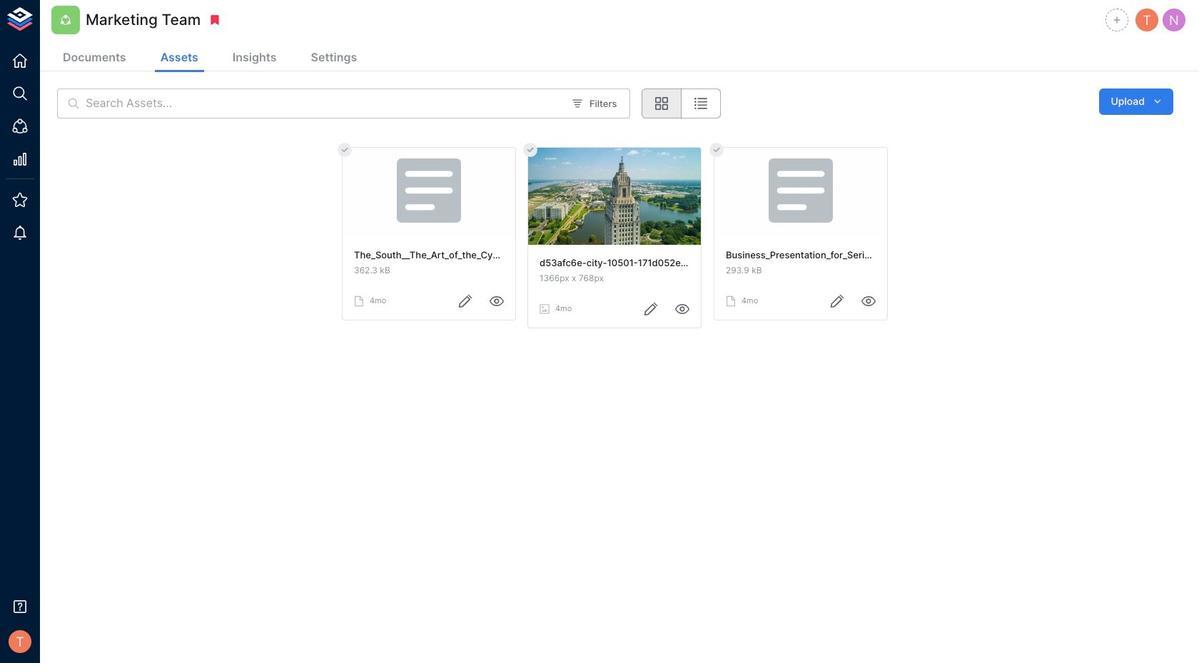 Task type: locate. For each thing, give the bounding box(es) containing it.
group
[[642, 89, 721, 118]]



Task type: vqa. For each thing, say whether or not it's contained in the screenshot.
The Search Assets... text field
yes



Task type: describe. For each thing, give the bounding box(es) containing it.
remove bookmark image
[[209, 14, 222, 26]]

Search Assets... text field
[[86, 89, 563, 118]]



